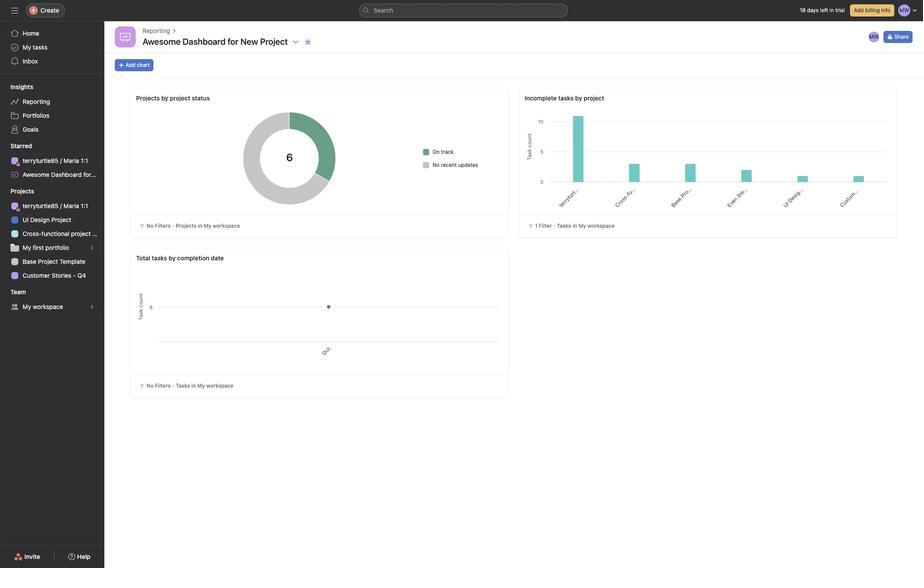 Task type: describe. For each thing, give the bounding box(es) containing it.
my tasks link
[[5, 40, 99, 54]]

billing
[[865, 7, 880, 13]]

maria for for
[[64, 157, 79, 164]]

ui design project inside projects element
[[23, 216, 71, 224]]

no for total tasks by completion date
[[147, 383, 154, 389]]

functional
[[41, 230, 69, 237]]

dashboard for new project
[[183, 37, 226, 47]]

cross-functional project plan
[[23, 230, 104, 237]]

plan
[[92, 230, 104, 237]]

in for projects by project status
[[198, 223, 202, 229]]

project
[[71, 230, 91, 237]]

0 vertical spatial no
[[433, 162, 440, 168]]

base project template link
[[5, 255, 99, 269]]

/ for project
[[60, 202, 62, 210]]

1:1 for for
[[81, 157, 88, 164]]

starred element
[[0, 138, 127, 184]]

portfolios
[[23, 112, 49, 119]]

terryturtle85 for ui design project
[[23, 202, 58, 210]]

1 filter
[[535, 223, 552, 229]]

cross-functional project plan link
[[5, 227, 104, 241]]

starred
[[10, 142, 32, 150]]

project inside 'base project template'
[[680, 182, 697, 199]]

report image
[[120, 32, 130, 42]]

1 horizontal spatial reporting
[[143, 27, 170, 34]]

invite button
[[8, 549, 46, 565]]

1 vertical spatial by
[[169, 254, 176, 262]]

18 days left in trial
[[800, 7, 845, 13]]

home
[[23, 30, 39, 37]]

for for new
[[83, 171, 91, 178]]

hide sidebar image
[[11, 7, 18, 14]]

incomplete
[[525, 94, 557, 102]]

add billing info button
[[850, 4, 895, 17]]

for for new project
[[228, 37, 238, 47]]

awesome dashboard for new project link
[[5, 168, 127, 182]]

no filters for tasks
[[147, 383, 171, 389]]

portfolios link
[[5, 109, 99, 123]]

inbox
[[23, 57, 38, 65]]

1 horizontal spatial -
[[870, 171, 876, 178]]

0 horizontal spatial reporting link
[[5, 95, 99, 109]]

invite
[[24, 553, 40, 561]]

filter
[[539, 223, 552, 229]]

workspace for incomplete tasks by project
[[588, 223, 615, 229]]

chart
[[137, 62, 150, 68]]

1:1 for project
[[81, 202, 88, 210]]

my inside teams element
[[23, 303, 31, 311]]

show options image
[[292, 38, 299, 45]]

search button
[[359, 3, 568, 17]]

dashboard for new
[[51, 171, 82, 178]]

projects for projects
[[10, 187, 34, 195]]

customer stories - q4 link
[[5, 269, 99, 283]]

track
[[441, 149, 454, 155]]

workspace for projects by project status
[[213, 223, 240, 229]]

add chart button
[[115, 59, 154, 71]]

design inside ui design project
[[787, 187, 804, 204]]

insights button
[[0, 83, 33, 91]]

design inside projects element
[[30, 216, 50, 224]]

tasks in my workspace for total tasks by completion date
[[176, 383, 234, 389]]

my workspace link
[[5, 300, 99, 314]]

starred button
[[0, 142, 32, 150]]

add chart
[[126, 62, 150, 68]]

workspace for total tasks by completion date
[[206, 383, 234, 389]]

new project
[[240, 37, 288, 47]]

team button
[[0, 288, 26, 297]]

days
[[807, 7, 819, 13]]

in for incomplete tasks by project
[[573, 223, 577, 229]]

no for projects by project status
[[147, 223, 154, 229]]

awesome for awesome dashboard for new project
[[143, 37, 181, 47]]

1 vertical spatial /
[[581, 180, 587, 185]]

1 horizontal spatial q4
[[873, 165, 882, 175]]

project status
[[170, 94, 210, 102]]

ui inside projects element
[[23, 216, 29, 224]]

teams element
[[0, 284, 104, 316]]

total tasks by completion date
[[136, 254, 224, 262]]

1 vertical spatial maria
[[583, 169, 597, 183]]

global element
[[0, 21, 104, 74]]

inbox link
[[5, 54, 99, 68]]

18
[[800, 7, 806, 13]]

terryturtle85 / maria 1:1 for project
[[23, 202, 88, 210]]

projects button
[[0, 187, 34, 196]]

stories inside projects element
[[52, 272, 71, 279]]

filters for tasks
[[155, 383, 171, 389]]

projects by project status
[[136, 94, 210, 102]]

add billing info
[[854, 7, 891, 13]]

on
[[433, 149, 440, 155]]

base inside projects element
[[23, 258, 36, 265]]

projects in my workspace
[[176, 223, 240, 229]]

1 horizontal spatial ui design project
[[782, 174, 817, 209]]

1 horizontal spatial customer stories - q4
[[839, 165, 882, 209]]

help
[[77, 553, 90, 561]]

share button
[[884, 31, 913, 43]]

oct
[[321, 346, 331, 357]]

incomplete tasks by project
[[525, 94, 604, 102]]

new
[[93, 171, 105, 178]]

left
[[820, 7, 828, 13]]



Task type: locate. For each thing, give the bounding box(es) containing it.
base project template inside the base project template link
[[23, 258, 85, 265]]

2 horizontal spatial tasks
[[558, 94, 574, 102]]

add
[[854, 7, 864, 13], [126, 62, 135, 68]]

by
[[161, 94, 168, 102], [169, 254, 176, 262]]

0 horizontal spatial reporting
[[23, 98, 50, 105]]

1 vertical spatial ui design project
[[23, 216, 71, 224]]

mw button
[[868, 31, 881, 43]]

create button
[[26, 3, 65, 17]]

dashboard inside 'starred' element
[[51, 171, 82, 178]]

on track
[[433, 149, 454, 155]]

0 vertical spatial tasks
[[557, 223, 571, 229]]

1 vertical spatial tasks in my workspace
[[176, 383, 234, 389]]

projects down chart
[[136, 94, 160, 102]]

1 vertical spatial filters
[[155, 383, 171, 389]]

0 horizontal spatial design
[[30, 216, 50, 224]]

1 vertical spatial no filters
[[147, 383, 171, 389]]

1
[[535, 223, 538, 229]]

1 horizontal spatial tasks in my workspace
[[557, 223, 615, 229]]

my inside projects element
[[23, 244, 31, 251]]

add left chart
[[126, 62, 135, 68]]

0 vertical spatial /
[[60, 157, 62, 164]]

terryturtle85 / maria 1:1 inside 'starred' element
[[23, 157, 88, 164]]

no
[[433, 162, 440, 168], [147, 223, 154, 229], [147, 383, 154, 389]]

first
[[33, 244, 44, 251]]

2 terryturtle85 / maria 1:1 link from the top
[[5, 199, 99, 213]]

reporting inside insights element
[[23, 98, 50, 105]]

template left even stevens
[[693, 165, 714, 186]]

2 filters from the top
[[155, 383, 171, 389]]

1 vertical spatial -
[[73, 272, 76, 279]]

awesome dashboard for new project
[[23, 171, 127, 178]]

add left billing
[[854, 7, 864, 13]]

q4
[[873, 165, 882, 175], [77, 272, 86, 279]]

0 vertical spatial -
[[870, 171, 876, 178]]

1 vertical spatial tasks
[[558, 94, 574, 102]]

1 vertical spatial base project template
[[23, 258, 85, 265]]

project inside ui design project
[[800, 174, 817, 191]]

1 horizontal spatial design
[[787, 187, 804, 204]]

projects up "total tasks by completion date"
[[176, 223, 197, 229]]

add inside button
[[126, 62, 135, 68]]

0 vertical spatial for
[[228, 37, 238, 47]]

customer
[[839, 187, 860, 209], [23, 272, 50, 279]]

maria
[[64, 157, 79, 164], [583, 169, 597, 183], [64, 202, 79, 210]]

terryturtle85 / maria 1:1 link inside 'starred' element
[[5, 154, 99, 168]]

terryturtle85 inside projects element
[[23, 202, 58, 210]]

1:1 inside 'starred' element
[[81, 157, 88, 164]]

tasks for incomplete
[[558, 94, 574, 102]]

template inside projects element
[[60, 258, 85, 265]]

1 horizontal spatial template
[[693, 165, 714, 186]]

tasks inside the global element
[[33, 43, 48, 51]]

terryturtle85 inside 'starred' element
[[23, 157, 58, 164]]

my first portfolio link
[[5, 241, 99, 255]]

base project template
[[670, 165, 714, 209], [23, 258, 85, 265]]

0 vertical spatial base
[[670, 196, 683, 209]]

1 terryturtle85 / maria 1:1 link from the top
[[5, 154, 99, 168]]

1 horizontal spatial add
[[854, 7, 864, 13]]

1 horizontal spatial dashboard
[[183, 37, 226, 47]]

1 vertical spatial terryturtle85 / maria 1:1 link
[[5, 199, 99, 213]]

remove from starred image
[[304, 38, 311, 45]]

2 no filters from the top
[[147, 383, 171, 389]]

for left the new project
[[228, 37, 238, 47]]

1 horizontal spatial tasks
[[557, 223, 571, 229]]

1:1
[[81, 157, 88, 164], [594, 164, 603, 173], [81, 202, 88, 210]]

maria inside 'starred' element
[[64, 157, 79, 164]]

see details, my first portfolio image
[[90, 245, 95, 251]]

no filters for by
[[147, 223, 171, 229]]

0 vertical spatial filters
[[155, 223, 171, 229]]

maria inside projects element
[[64, 202, 79, 210]]

0 vertical spatial template
[[693, 165, 714, 186]]

1 vertical spatial customer stories - q4
[[23, 272, 86, 279]]

1 horizontal spatial for
[[228, 37, 238, 47]]

0 horizontal spatial stories
[[52, 272, 71, 279]]

insights element
[[0, 79, 104, 138]]

awesome inside awesome dashboard for new project link
[[23, 171, 49, 178]]

0 vertical spatial tasks
[[33, 43, 48, 51]]

0 horizontal spatial awesome
[[23, 171, 49, 178]]

2 horizontal spatial projects
[[176, 223, 197, 229]]

0 vertical spatial ui design project
[[782, 174, 817, 209]]

1 horizontal spatial base project template
[[670, 165, 714, 209]]

/
[[60, 157, 62, 164], [581, 180, 587, 185], [60, 202, 62, 210]]

terryturtle85 / maria 1:1 for for
[[23, 157, 88, 164]]

tasks
[[557, 223, 571, 229], [176, 383, 190, 389]]

mw
[[870, 33, 879, 40]]

1 vertical spatial ui
[[23, 216, 29, 224]]

goals link
[[5, 123, 99, 137]]

1 vertical spatial for
[[83, 171, 91, 178]]

terryturtle85 / maria 1:1 link for design
[[5, 199, 99, 213]]

filters
[[155, 223, 171, 229], [155, 383, 171, 389]]

portfolio
[[45, 244, 69, 251]]

awesome up chart
[[143, 37, 181, 47]]

terryturtle85 / maria 1:1
[[23, 157, 88, 164], [558, 164, 603, 209], [23, 202, 88, 210]]

0 vertical spatial dashboard
[[183, 37, 226, 47]]

1 no filters from the top
[[147, 223, 171, 229]]

share
[[895, 33, 909, 40]]

even stevens
[[726, 181, 754, 209]]

recent
[[441, 162, 457, 168]]

0 horizontal spatial dashboard
[[51, 171, 82, 178]]

create
[[40, 7, 59, 14]]

tasks right total
[[152, 254, 167, 262]]

tasks for by project
[[557, 223, 571, 229]]

by project
[[575, 94, 604, 102]]

for
[[228, 37, 238, 47], [83, 171, 91, 178]]

terryturtle85 / maria 1:1 link up the awesome dashboard for new project
[[5, 154, 99, 168]]

1:1 inside projects element
[[81, 202, 88, 210]]

insights
[[10, 83, 33, 90]]

add for add billing info
[[854, 7, 864, 13]]

1 vertical spatial design
[[30, 216, 50, 224]]

home link
[[5, 27, 99, 40]]

no filters
[[147, 223, 171, 229], [147, 383, 171, 389]]

/ inside projects element
[[60, 202, 62, 210]]

0 horizontal spatial ui
[[23, 216, 29, 224]]

ui
[[782, 200, 791, 209], [23, 216, 29, 224]]

0 vertical spatial reporting
[[143, 27, 170, 34]]

reporting right report icon in the left top of the page
[[143, 27, 170, 34]]

completion date
[[177, 254, 224, 262]]

updates
[[458, 162, 478, 168]]

maria for project
[[64, 202, 79, 210]]

1 vertical spatial base
[[23, 258, 36, 265]]

1 vertical spatial q4
[[77, 272, 86, 279]]

0 horizontal spatial base project template
[[23, 258, 85, 265]]

1 horizontal spatial stories
[[857, 174, 873, 191]]

0 horizontal spatial customer stories - q4
[[23, 272, 86, 279]]

info
[[882, 7, 891, 13]]

projects up ui design project link
[[10, 187, 34, 195]]

tasks left by project
[[558, 94, 574, 102]]

2 vertical spatial tasks
[[152, 254, 167, 262]]

0 horizontal spatial customer
[[23, 272, 50, 279]]

2 vertical spatial no
[[147, 383, 154, 389]]

1 vertical spatial reporting link
[[5, 95, 99, 109]]

0 horizontal spatial add
[[126, 62, 135, 68]]

template down portfolio
[[60, 258, 85, 265]]

0 vertical spatial base project template
[[670, 165, 714, 209]]

1 vertical spatial no
[[147, 223, 154, 229]]

cross-
[[23, 230, 41, 237]]

0 horizontal spatial template
[[60, 258, 85, 265]]

reporting up portfolios in the left of the page
[[23, 98, 50, 105]]

search
[[374, 7, 393, 14]]

projects element
[[0, 184, 104, 284]]

by left project status at left
[[161, 94, 168, 102]]

1 horizontal spatial awesome
[[143, 37, 181, 47]]

in for total tasks by completion date
[[192, 383, 196, 389]]

0 horizontal spatial -
[[73, 272, 76, 279]]

terryturtle85 / maria 1:1 link up functional
[[5, 199, 99, 213]]

customer stories - q4
[[839, 165, 882, 209], [23, 272, 86, 279]]

filters for by
[[155, 223, 171, 229]]

my tasks
[[23, 43, 48, 51]]

1 horizontal spatial base
[[670, 196, 683, 209]]

0 vertical spatial terryturtle85 / maria 1:1 link
[[5, 154, 99, 168]]

awesome dashboard for new project
[[143, 37, 288, 47]]

see details, my workspace image
[[90, 304, 95, 310]]

1 horizontal spatial projects
[[136, 94, 160, 102]]

design
[[787, 187, 804, 204], [30, 216, 50, 224]]

base
[[670, 196, 683, 209], [23, 258, 36, 265]]

project inside 'starred' element
[[107, 171, 127, 178]]

projects
[[136, 94, 160, 102], [10, 187, 34, 195], [176, 223, 197, 229]]

0 vertical spatial awesome
[[143, 37, 181, 47]]

for inside 'starred' element
[[83, 171, 91, 178]]

1 vertical spatial reporting
[[23, 98, 50, 105]]

1 vertical spatial customer
[[23, 272, 50, 279]]

help button
[[63, 549, 96, 565]]

- inside projects element
[[73, 272, 76, 279]]

1 vertical spatial dashboard
[[51, 171, 82, 178]]

projects for projects by project status
[[136, 94, 160, 102]]

terryturtle85 for awesome dashboard for new project
[[23, 157, 58, 164]]

tasks down the home at top
[[33, 43, 48, 51]]

1 horizontal spatial tasks
[[152, 254, 167, 262]]

by left completion date
[[169, 254, 176, 262]]

terryturtle85 / maria 1:1 link
[[5, 154, 99, 168], [5, 199, 99, 213]]

1 vertical spatial tasks
[[176, 383, 190, 389]]

reporting link
[[143, 26, 170, 36], [5, 95, 99, 109]]

1 horizontal spatial reporting link
[[143, 26, 170, 36]]

0 vertical spatial customer
[[839, 187, 860, 209]]

add inside button
[[854, 7, 864, 13]]

my workspace
[[23, 303, 63, 311]]

2 vertical spatial maria
[[64, 202, 79, 210]]

0 horizontal spatial tasks
[[176, 383, 190, 389]]

team
[[10, 288, 26, 296]]

1 vertical spatial add
[[126, 62, 135, 68]]

workspace inside my workspace link
[[33, 303, 63, 311]]

/ inside 'starred' element
[[60, 157, 62, 164]]

2 vertical spatial /
[[60, 202, 62, 210]]

customer inside projects element
[[23, 272, 50, 279]]

my inside the global element
[[23, 43, 31, 51]]

awesome
[[143, 37, 181, 47], [23, 171, 49, 178]]

/ for for
[[60, 157, 62, 164]]

0 vertical spatial tasks in my workspace
[[557, 223, 615, 229]]

0 horizontal spatial for
[[83, 171, 91, 178]]

reporting link up portfolios in the left of the page
[[5, 95, 99, 109]]

projects for projects in my workspace
[[176, 223, 197, 229]]

customer stories - q4 inside projects element
[[23, 272, 86, 279]]

1 filters from the top
[[155, 223, 171, 229]]

add for add chart
[[126, 62, 135, 68]]

1 horizontal spatial ui
[[782, 200, 791, 209]]

ui inside ui design project
[[782, 200, 791, 209]]

ui design project link
[[5, 213, 99, 227]]

1 vertical spatial stories
[[52, 272, 71, 279]]

awesome up projects dropdown button
[[23, 171, 49, 178]]

0 vertical spatial reporting link
[[143, 26, 170, 36]]

0 horizontal spatial projects
[[10, 187, 34, 195]]

base inside 'base project template'
[[670, 196, 683, 209]]

terryturtle85 / maria 1:1 link for dashboard
[[5, 154, 99, 168]]

1 horizontal spatial customer
[[839, 187, 860, 209]]

even
[[726, 196, 739, 209]]

0 horizontal spatial base
[[23, 258, 36, 265]]

search list box
[[359, 3, 568, 17]]

0 horizontal spatial ui design project
[[23, 216, 71, 224]]

my first portfolio
[[23, 244, 69, 251]]

projects inside dropdown button
[[10, 187, 34, 195]]

1 vertical spatial awesome
[[23, 171, 49, 178]]

terryturtle85 / maria 1:1 inside projects element
[[23, 202, 88, 210]]

reporting
[[143, 27, 170, 34], [23, 98, 50, 105]]

tasks in my workspace for incomplete tasks by project
[[557, 223, 615, 229]]

tasks for my
[[33, 43, 48, 51]]

goals
[[23, 126, 39, 133]]

2 vertical spatial projects
[[176, 223, 197, 229]]

awesome for awesome dashboard for new project
[[23, 171, 49, 178]]

trial
[[836, 7, 845, 13]]

1 vertical spatial template
[[60, 258, 85, 265]]

reporting link right report icon in the left top of the page
[[143, 26, 170, 36]]

-
[[870, 171, 876, 178], [73, 272, 76, 279]]

template inside 'base project template'
[[693, 165, 714, 186]]

template
[[693, 165, 714, 186], [60, 258, 85, 265]]

tasks for by
[[176, 383, 190, 389]]

stevens
[[736, 181, 754, 199]]

total
[[136, 254, 150, 262]]

0 vertical spatial no filters
[[147, 223, 171, 229]]

0 vertical spatial design
[[787, 187, 804, 204]]

0 vertical spatial add
[[854, 7, 864, 13]]

for left 'new'
[[83, 171, 91, 178]]

1 vertical spatial projects
[[10, 187, 34, 195]]

0 horizontal spatial tasks in my workspace
[[176, 383, 234, 389]]

q4 inside projects element
[[77, 272, 86, 279]]

tasks for total
[[152, 254, 167, 262]]

tasks in my workspace
[[557, 223, 615, 229], [176, 383, 234, 389]]

tasks
[[33, 43, 48, 51], [558, 94, 574, 102], [152, 254, 167, 262]]

workspace
[[213, 223, 240, 229], [588, 223, 615, 229], [33, 303, 63, 311], [206, 383, 234, 389]]

no recent updates
[[433, 162, 478, 168]]

0 vertical spatial customer stories - q4
[[839, 165, 882, 209]]

0 horizontal spatial q4
[[77, 272, 86, 279]]

0 vertical spatial by
[[161, 94, 168, 102]]

project
[[107, 171, 127, 178], [800, 174, 817, 191], [680, 182, 697, 199], [51, 216, 71, 224], [38, 258, 58, 265]]

0 horizontal spatial tasks
[[33, 43, 48, 51]]



Task type: vqa. For each thing, say whether or not it's contained in the screenshot.
Help
yes



